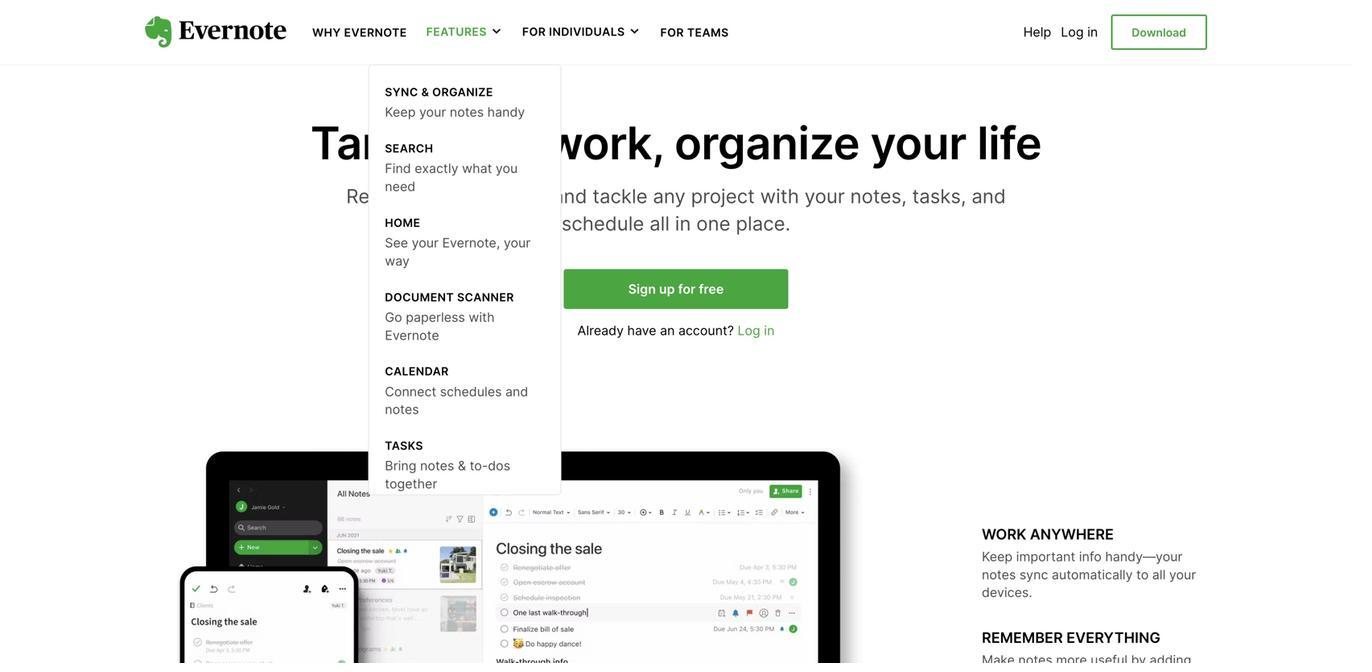 Task type: describe. For each thing, give the bounding box(es) containing it.
& inside sync & organize keep your notes handy
[[422, 85, 429, 99]]

evernote logo image
[[145, 16, 287, 48]]

paperless
[[406, 309, 465, 325]]

search
[[385, 142, 434, 155]]

tame
[[311, 116, 428, 170]]

devices.
[[982, 585, 1033, 601]]

keep inside sync & organize keep your notes handy
[[385, 104, 416, 120]]

help link
[[1024, 24, 1052, 40]]

home see your evernote, your way
[[385, 216, 531, 269]]

0 vertical spatial in
[[1088, 24, 1098, 40]]

handy
[[488, 104, 525, 120]]

keep inside work anywhere keep important info handy—your notes sync automatically to all your devices.
[[982, 549, 1013, 565]]

features button
[[426, 24, 503, 40]]

tasks bring notes & to-dos together
[[385, 439, 511, 492]]

bring
[[385, 458, 417, 474]]

what
[[462, 161, 492, 176]]

& inside the tasks bring notes & to-dos together
[[458, 458, 466, 474]]

notes inside work anywhere keep important info handy—your notes sync automatically to all your devices.
[[982, 567, 1016, 583]]

2 vertical spatial in
[[764, 323, 775, 339]]

remember for remember everything and tackle any project with your notes, tasks, and schedule all in one place.
[[346, 185, 445, 208]]

up
[[659, 281, 675, 297]]

your inside remember everything and tackle any project with your notes, tasks, and schedule all in one place.
[[805, 185, 845, 208]]

work
[[982, 526, 1027, 544]]

sync
[[1020, 567, 1049, 583]]

for teams link
[[661, 24, 729, 40]]

anywhere
[[1030, 526, 1114, 544]]

go
[[385, 309, 402, 325]]

all inside remember everything and tackle any project with your notes, tasks, and schedule all in one place.
[[650, 212, 670, 235]]

tasks
[[385, 439, 423, 453]]

tame your work, organize your life
[[311, 116, 1042, 170]]

your inside work anywhere keep important info handy—your notes sync automatically to all your devices.
[[1170, 567, 1197, 583]]

already have an account? log in
[[578, 323, 775, 339]]

sign up for free
[[629, 281, 724, 297]]

for
[[678, 281, 696, 297]]

tasks,
[[913, 185, 967, 208]]

sync
[[385, 85, 418, 99]]

one
[[697, 212, 731, 235]]

free
[[699, 281, 724, 297]]

dos
[[488, 458, 511, 474]]

sign up for free link
[[564, 269, 789, 309]]

home
[[385, 216, 421, 230]]

already
[[578, 323, 624, 339]]

sync & organize keep your notes handy
[[385, 85, 525, 120]]

teams
[[687, 26, 729, 39]]

see
[[385, 235, 408, 251]]

evernote,
[[442, 235, 500, 251]]

0 vertical spatial log in link
[[1061, 24, 1098, 40]]

schedules
[[440, 384, 502, 400]]

1 horizontal spatial log
[[1061, 24, 1084, 40]]

why
[[312, 26, 341, 39]]

for individuals button
[[522, 24, 641, 40]]

notes inside sync & organize keep your notes handy
[[450, 104, 484, 120]]

and inside calendar connect schedules and notes
[[506, 384, 528, 400]]



Task type: locate. For each thing, give the bounding box(es) containing it.
have
[[628, 323, 657, 339]]

scanner
[[457, 290, 514, 304]]

2 horizontal spatial in
[[1088, 24, 1098, 40]]

everything down automatically
[[1067, 629, 1161, 647]]

0 vertical spatial with
[[761, 185, 800, 208]]

and right schedules
[[506, 384, 528, 400]]

with inside remember everything and tackle any project with your notes, tasks, and schedule all in one place.
[[761, 185, 800, 208]]

0 horizontal spatial and
[[506, 384, 528, 400]]

in right help
[[1088, 24, 1098, 40]]

and up schedule
[[553, 185, 587, 208]]

keep
[[385, 104, 416, 120], [982, 549, 1013, 565]]

way
[[385, 253, 410, 269]]

organize
[[675, 116, 860, 170]]

to-
[[470, 458, 488, 474]]

to
[[1137, 567, 1149, 583]]

life
[[978, 116, 1042, 170]]

your
[[419, 104, 446, 120], [439, 116, 535, 170], [871, 116, 967, 170], [805, 185, 845, 208], [412, 235, 439, 251], [504, 235, 531, 251], [1170, 567, 1197, 583]]

an
[[660, 323, 675, 339]]

1 horizontal spatial for
[[661, 26, 684, 39]]

remember everything
[[982, 629, 1161, 647]]

evernote right why
[[344, 26, 407, 39]]

0 horizontal spatial in
[[675, 212, 691, 235]]

all inside work anywhere keep important info handy—your notes sync automatically to all your devices.
[[1153, 567, 1166, 583]]

log in link
[[1061, 24, 1098, 40], [738, 323, 775, 339]]

automatically
[[1052, 567, 1133, 583]]

search find exactly what you need
[[385, 142, 518, 194]]

notes up together
[[420, 458, 454, 474]]

0 horizontal spatial for
[[522, 25, 546, 39]]

1 vertical spatial all
[[1153, 567, 1166, 583]]

evernote inside document scanner go paperless with evernote
[[385, 328, 439, 343]]

1 vertical spatial everything
[[1067, 629, 1161, 647]]

handy—your
[[1106, 549, 1183, 565]]

all
[[650, 212, 670, 235], [1153, 567, 1166, 583]]

with
[[761, 185, 800, 208], [469, 309, 495, 325]]

1 vertical spatial log
[[738, 323, 761, 339]]

need
[[385, 179, 416, 194]]

0 vertical spatial &
[[422, 85, 429, 99]]

individuals
[[549, 25, 625, 39]]

all right 'to'
[[1153, 567, 1166, 583]]

0 vertical spatial remember
[[346, 185, 445, 208]]

& right sync on the left top
[[422, 85, 429, 99]]

1 horizontal spatial in
[[764, 323, 775, 339]]

1 vertical spatial in
[[675, 212, 691, 235]]

1 horizontal spatial all
[[1153, 567, 1166, 583]]

connect
[[385, 384, 437, 400]]

in down any
[[675, 212, 691, 235]]

work anywhere keep important info handy—your notes sync automatically to all your devices.
[[982, 526, 1197, 601]]

log right help link
[[1061, 24, 1084, 40]]

important
[[1017, 549, 1076, 565]]

keep down sync on the left top
[[385, 104, 416, 120]]

and right tasks,
[[972, 185, 1006, 208]]

log in link right account?
[[738, 323, 775, 339]]

calendar
[[385, 365, 449, 379]]

document
[[385, 290, 454, 304]]

0 horizontal spatial everything
[[451, 185, 548, 208]]

everything for remember everything
[[1067, 629, 1161, 647]]

work,
[[546, 116, 664, 170]]

why evernote link
[[312, 24, 407, 40]]

2 horizontal spatial and
[[972, 185, 1006, 208]]

remember inside remember everything and tackle any project with your notes, tasks, and schedule all in one place.
[[346, 185, 445, 208]]

help
[[1024, 24, 1052, 40]]

0 horizontal spatial log in link
[[738, 323, 775, 339]]

and
[[553, 185, 587, 208], [972, 185, 1006, 208], [506, 384, 528, 400]]

log right account?
[[738, 323, 761, 339]]

with inside document scanner go paperless with evernote
[[469, 309, 495, 325]]

1 horizontal spatial &
[[458, 458, 466, 474]]

0 vertical spatial everything
[[451, 185, 548, 208]]

1 vertical spatial log in link
[[738, 323, 775, 339]]

for for for teams
[[661, 26, 684, 39]]

account?
[[679, 323, 734, 339]]

sign
[[629, 281, 656, 297]]

remember everything and tackle any project with your notes, tasks, and schedule all in one place.
[[346, 185, 1006, 235]]

for left individuals at left
[[522, 25, 546, 39]]

schedule
[[562, 212, 644, 235]]

in inside remember everything and tackle any project with your notes, tasks, and schedule all in one place.
[[675, 212, 691, 235]]

0 vertical spatial log
[[1061, 24, 1084, 40]]

0 horizontal spatial &
[[422, 85, 429, 99]]

features
[[426, 25, 487, 39]]

remember up home on the top left of page
[[346, 185, 445, 208]]

0 horizontal spatial with
[[469, 309, 495, 325]]

everything down you at left top
[[451, 185, 548, 208]]

any
[[653, 185, 686, 208]]

1 horizontal spatial with
[[761, 185, 800, 208]]

notes
[[450, 104, 484, 120], [385, 402, 419, 418], [420, 458, 454, 474], [982, 567, 1016, 583]]

for
[[522, 25, 546, 39], [661, 26, 684, 39]]

remember
[[346, 185, 445, 208], [982, 629, 1063, 647]]

all down any
[[650, 212, 670, 235]]

download
[[1132, 26, 1187, 39]]

0 horizontal spatial remember
[[346, 185, 445, 208]]

why evernote
[[312, 26, 407, 39]]

keep down work
[[982, 549, 1013, 565]]

1 vertical spatial remember
[[982, 629, 1063, 647]]

find
[[385, 161, 411, 176]]

for inside 'button'
[[522, 25, 546, 39]]

everything
[[451, 185, 548, 208], [1067, 629, 1161, 647]]

together
[[385, 476, 437, 492]]

remember down devices.
[[982, 629, 1063, 647]]

notes,
[[851, 185, 907, 208]]

notes inside calendar connect schedules and notes
[[385, 402, 419, 418]]

organize
[[433, 85, 493, 99]]

for teams
[[661, 26, 729, 39]]

1 horizontal spatial everything
[[1067, 629, 1161, 647]]

everything inside remember everything and tackle any project with your notes, tasks, and schedule all in one place.
[[451, 185, 548, 208]]

notes inside the tasks bring notes & to-dos together
[[420, 458, 454, 474]]

for for for individuals
[[522, 25, 546, 39]]

1 vertical spatial &
[[458, 458, 466, 474]]

log
[[1061, 24, 1084, 40], [738, 323, 761, 339]]

0 horizontal spatial log
[[738, 323, 761, 339]]

for left teams
[[661, 26, 684, 39]]

project
[[691, 185, 755, 208]]

in right account?
[[764, 323, 775, 339]]

with down scanner at the top
[[469, 309, 495, 325]]

your inside sync & organize keep your notes handy
[[419, 104, 446, 120]]

notes down the organize at the left of page
[[450, 104, 484, 120]]

1 horizontal spatial remember
[[982, 629, 1063, 647]]

0 vertical spatial keep
[[385, 104, 416, 120]]

remember for remember everything
[[982, 629, 1063, 647]]

1 horizontal spatial keep
[[982, 549, 1013, 565]]

1 vertical spatial evernote
[[385, 328, 439, 343]]

0 horizontal spatial all
[[650, 212, 670, 235]]

for individuals
[[522, 25, 625, 39]]

calendar connect schedules and notes
[[385, 365, 528, 418]]

you
[[496, 161, 518, 176]]

document scanner go paperless with evernote
[[385, 290, 514, 343]]

evernote
[[344, 26, 407, 39], [385, 328, 439, 343]]

1 horizontal spatial and
[[553, 185, 587, 208]]

everything for remember everything and tackle any project with your notes, tasks, and schedule all in one place.
[[451, 185, 548, 208]]

log in link right help
[[1061, 24, 1098, 40]]

exactly
[[415, 161, 459, 176]]

info
[[1079, 549, 1102, 565]]

log in
[[1061, 24, 1098, 40]]

& left to-
[[458, 458, 466, 474]]

tackle
[[593, 185, 648, 208]]

with up place.
[[761, 185, 800, 208]]

in
[[1088, 24, 1098, 40], [675, 212, 691, 235], [764, 323, 775, 339]]

download link
[[1111, 14, 1208, 50]]

evernote ui on desktop and mobile image
[[145, 443, 918, 663]]

0 vertical spatial all
[[650, 212, 670, 235]]

1 horizontal spatial log in link
[[1061, 24, 1098, 40]]

&
[[422, 85, 429, 99], [458, 458, 466, 474]]

evernote down go
[[385, 328, 439, 343]]

place.
[[736, 212, 791, 235]]

notes up devices.
[[982, 567, 1016, 583]]

0 horizontal spatial keep
[[385, 104, 416, 120]]

1 vertical spatial keep
[[982, 549, 1013, 565]]

0 vertical spatial evernote
[[344, 26, 407, 39]]

1 vertical spatial with
[[469, 309, 495, 325]]

notes down connect
[[385, 402, 419, 418]]



Task type: vqa. For each thing, say whether or not it's contained in the screenshot.
started
no



